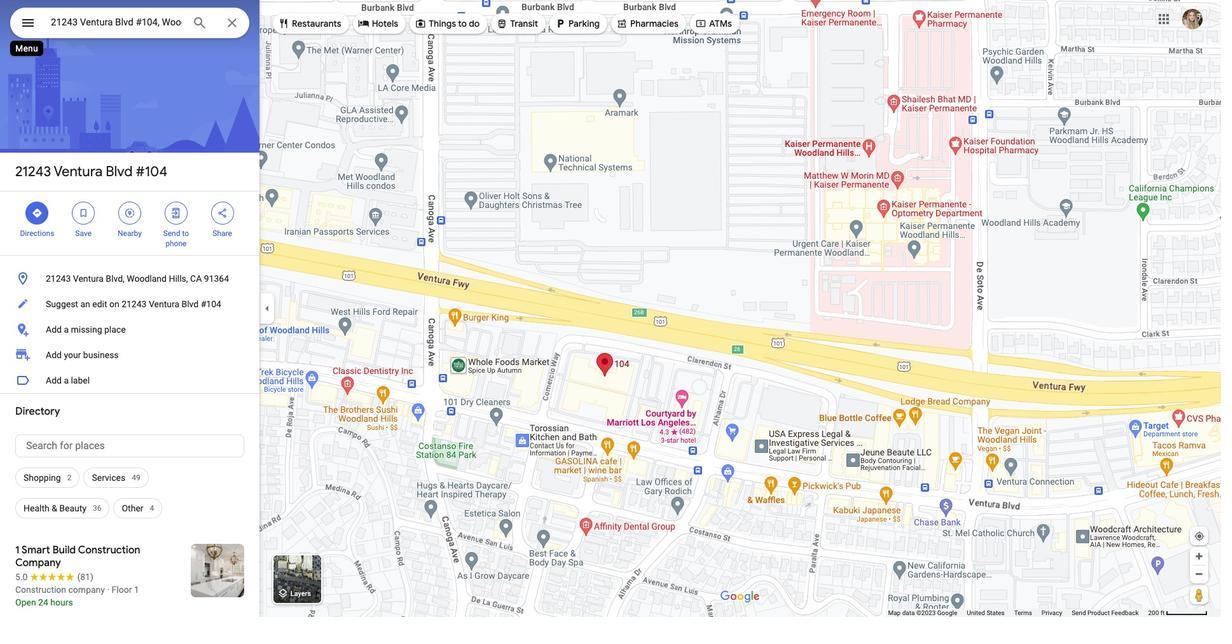 Task type: describe. For each thing, give the bounding box(es) containing it.
 button
[[10, 8, 46, 41]]

an
[[80, 299, 90, 309]]

layers
[[291, 590, 311, 598]]

2 vertical spatial ventura
[[149, 299, 179, 309]]

company
[[68, 585, 105, 595]]

privacy
[[1042, 609, 1063, 616]]

parking
[[569, 18, 600, 29]]

united states
[[967, 609, 1005, 616]]

ft
[[1161, 609, 1165, 616]]

floor
[[112, 585, 132, 595]]

share
[[213, 229, 232, 238]]

build
[[52, 544, 76, 557]]

feedback
[[1112, 609, 1139, 616]]

actions for 21243 ventura blvd #104 region
[[0, 191, 260, 255]]

·
[[107, 585, 109, 595]]

add your business link
[[0, 342, 260, 368]]

restaurants
[[292, 18, 341, 29]]


[[170, 206, 182, 220]]

product
[[1088, 609, 1110, 616]]

(81)
[[77, 572, 93, 582]]

other 4
[[122, 503, 154, 513]]

united states button
[[967, 609, 1005, 617]]

21243 ventura blvd #104 main content
[[0, 0, 260, 617]]


[[616, 17, 628, 31]]


[[496, 17, 508, 31]]

place
[[104, 324, 126, 335]]

health
[[24, 503, 49, 513]]

blvd,
[[106, 274, 125, 284]]

#104 inside button
[[201, 299, 221, 309]]

1 smart build construction company
[[15, 544, 140, 569]]

 hotels
[[358, 17, 398, 31]]

send product feedback
[[1072, 609, 1139, 616]]

21243 ventura blvd, woodland hills, ca 91364
[[46, 274, 229, 284]]

ca
[[190, 274, 202, 284]]

add a missing place button
[[0, 317, 260, 342]]

terms
[[1015, 609, 1032, 616]]

save
[[75, 229, 92, 238]]

2 vertical spatial 21243
[[122, 299, 147, 309]]

google account: michelle dermenjian  
(michelle.dermenjian@adept.ai) image
[[1183, 9, 1203, 29]]

0 vertical spatial blvd
[[106, 163, 133, 181]]


[[20, 14, 36, 32]]

zoom in image
[[1195, 552, 1204, 561]]


[[358, 17, 369, 31]]

suggest an edit on 21243 ventura blvd #104
[[46, 299, 221, 309]]

suggest
[[46, 299, 78, 309]]

services 49
[[92, 473, 140, 483]]

 parking
[[555, 17, 600, 31]]

open
[[15, 597, 36, 608]]

beauty
[[59, 503, 87, 513]]

49
[[132, 473, 140, 482]]

map
[[888, 609, 901, 616]]


[[31, 206, 43, 220]]

200 ft button
[[1149, 609, 1208, 616]]

shopping
[[24, 473, 61, 483]]

transit
[[510, 18, 538, 29]]

hotels
[[372, 18, 398, 29]]

21243 ventura blvd, woodland hills, ca 91364 button
[[0, 266, 260, 291]]

5.0 stars 81 reviews image
[[15, 571, 93, 583]]

none text field inside 21243 ventura blvd #104 main content
[[15, 435, 244, 457]]

blvd inside button
[[182, 299, 199, 309]]

5.0
[[15, 572, 28, 582]]

hours
[[50, 597, 73, 608]]

terms button
[[1015, 609, 1032, 617]]

to inside send to phone
[[182, 229, 189, 238]]

200
[[1149, 609, 1159, 616]]

24
[[38, 597, 48, 608]]

construction inside construction company · floor 1 open 24 hours
[[15, 585, 66, 595]]

 search field
[[10, 8, 249, 41]]

 pharmacies
[[616, 17, 679, 31]]

send for send product feedback
[[1072, 609, 1086, 616]]

send product feedback button
[[1072, 609, 1139, 617]]



Task type: vqa. For each thing, say whether or not it's contained in the screenshot.
THE HOURS
yes



Task type: locate. For each thing, give the bounding box(es) containing it.
privacy button
[[1042, 609, 1063, 617]]

on
[[109, 299, 119, 309]]

1 left smart
[[15, 544, 19, 557]]

0 vertical spatial add
[[46, 324, 62, 335]]

shopping 2
[[24, 473, 72, 483]]

show your location image
[[1194, 531, 1206, 542]]

ventura down hills,
[[149, 299, 179, 309]]

#104 up actions for 21243 ventura blvd #104 region
[[136, 163, 167, 181]]

add your business
[[46, 350, 119, 360]]

atms
[[709, 18, 732, 29]]

ventura up an
[[73, 274, 104, 284]]

 transit
[[496, 17, 538, 31]]

1 vertical spatial ventura
[[73, 274, 104, 284]]

do
[[469, 18, 480, 29]]

services
[[92, 473, 125, 483]]

21243 right on
[[122, 299, 147, 309]]

&
[[52, 503, 57, 513]]

1
[[15, 544, 19, 557], [134, 585, 139, 595]]

construction
[[78, 544, 140, 557], [15, 585, 66, 595]]

construction company · floor 1 open 24 hours
[[15, 585, 139, 608]]

21243 ventura blvd #104
[[15, 163, 167, 181]]

1 add from the top
[[46, 324, 62, 335]]


[[278, 17, 289, 31]]

footer
[[888, 609, 1149, 617]]


[[555, 17, 566, 31]]

a for label
[[64, 375, 69, 386]]

21243 up 
[[15, 163, 51, 181]]

send inside send to phone
[[163, 229, 180, 238]]


[[217, 206, 228, 220]]

1 vertical spatial send
[[1072, 609, 1086, 616]]

construction up (81)
[[78, 544, 140, 557]]

suggest an edit on 21243 ventura blvd #104 button
[[0, 291, 260, 317]]


[[124, 206, 135, 220]]

1 horizontal spatial blvd
[[182, 299, 199, 309]]

1 vertical spatial #104
[[201, 299, 221, 309]]

200 ft
[[1149, 609, 1165, 616]]

other
[[122, 503, 143, 513]]

to inside  things to do
[[458, 18, 467, 29]]

0 vertical spatial send
[[163, 229, 180, 238]]

None text field
[[15, 435, 244, 457]]

send for send to phone
[[163, 229, 180, 238]]

google maps element
[[0, 0, 1221, 617]]

2 add from the top
[[46, 350, 62, 360]]

ventura for blvd,
[[73, 274, 104, 284]]

 atms
[[695, 17, 732, 31]]

phone
[[166, 239, 187, 248]]

send left product
[[1072, 609, 1086, 616]]

1 horizontal spatial 1
[[134, 585, 139, 595]]

smart
[[21, 544, 50, 557]]

2 a from the top
[[64, 375, 69, 386]]

21243
[[15, 163, 51, 181], [46, 274, 71, 284], [122, 299, 147, 309]]

1 vertical spatial add
[[46, 350, 62, 360]]

#104
[[136, 163, 167, 181], [201, 299, 221, 309]]

show street view coverage image
[[1190, 585, 1209, 604]]

 restaurants
[[278, 17, 341, 31]]

construction inside 1 smart build construction company
[[78, 544, 140, 557]]

1 a from the top
[[64, 324, 69, 335]]

add for add your business
[[46, 350, 62, 360]]

1 vertical spatial a
[[64, 375, 69, 386]]

0 vertical spatial construction
[[78, 544, 140, 557]]

a left missing
[[64, 324, 69, 335]]

edit
[[92, 299, 107, 309]]

map data ©2023 google
[[888, 609, 958, 616]]

1 horizontal spatial send
[[1072, 609, 1086, 616]]

blvd down ca
[[182, 299, 199, 309]]

company
[[15, 557, 61, 569]]

4
[[150, 504, 154, 513]]

directions
[[20, 229, 54, 238]]

36
[[93, 504, 101, 513]]

collapse side panel image
[[260, 302, 274, 316]]

send to phone
[[163, 229, 189, 248]]

1 horizontal spatial construction
[[78, 544, 140, 557]]

 things to do
[[415, 17, 480, 31]]

to left do
[[458, 18, 467, 29]]

21243 up "suggest"
[[46, 274, 71, 284]]

1 vertical spatial construction
[[15, 585, 66, 595]]

ventura for blvd
[[54, 163, 103, 181]]

zoom out image
[[1195, 569, 1204, 579]]

footer inside "google maps" element
[[888, 609, 1149, 617]]

2 vertical spatial add
[[46, 375, 62, 386]]

data
[[903, 609, 915, 616]]

nearby
[[118, 229, 142, 238]]

0 horizontal spatial to
[[182, 229, 189, 238]]

ventura
[[54, 163, 103, 181], [73, 274, 104, 284], [149, 299, 179, 309]]

label
[[71, 375, 90, 386]]

0 horizontal spatial #104
[[136, 163, 167, 181]]

91364
[[204, 274, 229, 284]]

footer containing map data ©2023 google
[[888, 609, 1149, 617]]

1 inside 1 smart build construction company
[[15, 544, 19, 557]]

1 vertical spatial blvd
[[182, 299, 199, 309]]

0 horizontal spatial send
[[163, 229, 180, 238]]

a for missing
[[64, 324, 69, 335]]

ventura up the 
[[54, 163, 103, 181]]

1 vertical spatial 1
[[134, 585, 139, 595]]

woodland
[[127, 274, 167, 284]]

0 horizontal spatial 1
[[15, 544, 19, 557]]

2
[[67, 473, 72, 482]]

None field
[[51, 15, 182, 30]]

0 vertical spatial 21243
[[15, 163, 51, 181]]

1 inside construction company · floor 1 open 24 hours
[[134, 585, 139, 595]]

1 horizontal spatial to
[[458, 18, 467, 29]]

add left your on the bottom left of page
[[46, 350, 62, 360]]


[[695, 17, 707, 31]]

to
[[458, 18, 467, 29], [182, 229, 189, 238]]

a left label
[[64, 375, 69, 386]]

0 horizontal spatial construction
[[15, 585, 66, 595]]

health & beauty 36
[[24, 503, 101, 513]]

blvd up 
[[106, 163, 133, 181]]

0 vertical spatial a
[[64, 324, 69, 335]]

1 vertical spatial 21243
[[46, 274, 71, 284]]

21243 Ventura Blvd #104, Woodland Hills, CA 91364 field
[[10, 8, 249, 38]]

directory
[[15, 405, 60, 418]]


[[78, 206, 89, 220]]

business
[[83, 350, 119, 360]]

united
[[967, 609, 985, 616]]

pharmacies
[[630, 18, 679, 29]]

#104 down the 91364
[[201, 299, 221, 309]]

google
[[938, 609, 958, 616]]

21243 for 21243 ventura blvd, woodland hills, ca 91364
[[46, 274, 71, 284]]

add left label
[[46, 375, 62, 386]]

1 horizontal spatial #104
[[201, 299, 221, 309]]

add a missing place
[[46, 324, 126, 335]]

to up phone
[[182, 229, 189, 238]]

0 horizontal spatial blvd
[[106, 163, 133, 181]]

send up phone
[[163, 229, 180, 238]]

things
[[429, 18, 456, 29]]


[[415, 17, 426, 31]]

21243 for 21243 ventura blvd #104
[[15, 163, 51, 181]]

hills,
[[169, 274, 188, 284]]

construction up 24
[[15, 585, 66, 595]]

0 vertical spatial 1
[[15, 544, 19, 557]]

1 right floor
[[134, 585, 139, 595]]

0 vertical spatial to
[[458, 18, 467, 29]]

missing
[[71, 324, 102, 335]]

send inside send product feedback button
[[1072, 609, 1086, 616]]

1 vertical spatial to
[[182, 229, 189, 238]]

blvd
[[106, 163, 133, 181], [182, 299, 199, 309]]

add down "suggest"
[[46, 324, 62, 335]]

3 add from the top
[[46, 375, 62, 386]]

add a label button
[[0, 368, 260, 393]]

add
[[46, 324, 62, 335], [46, 350, 62, 360], [46, 375, 62, 386]]

none field inside 21243 ventura blvd #104, woodland hills, ca 91364 field
[[51, 15, 182, 30]]

states
[[987, 609, 1005, 616]]

0 vertical spatial ventura
[[54, 163, 103, 181]]

0 vertical spatial #104
[[136, 163, 167, 181]]

add for add a missing place
[[46, 324, 62, 335]]

your
[[64, 350, 81, 360]]

add for add a label
[[46, 375, 62, 386]]



